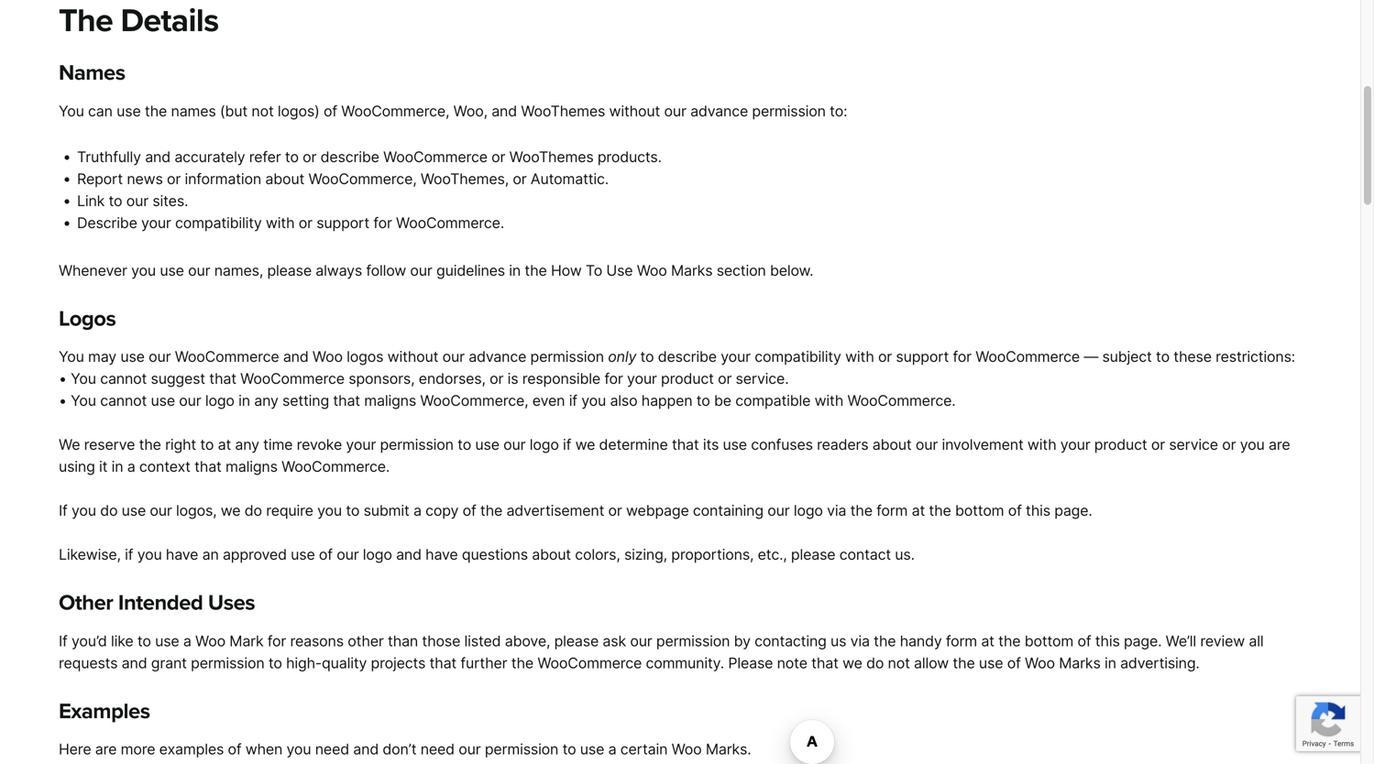 Task type: locate. For each thing, give the bounding box(es) containing it.
0 vertical spatial product
[[661, 370, 714, 388]]

for inside if you'd like to use a woo mark for reasons other than those listed above, please ask our permission by contacting us via the handy form at the bottom of this page. we'll review all requests and grant permission to high-quality projects that further the woocommerce community. please note that we do not allow the use of woo marks in advertising.
[[267, 632, 286, 650]]

1 horizontal spatial we
[[575, 436, 595, 454]]

1 vertical spatial without
[[387, 348, 438, 366]]

0 vertical spatial advance
[[690, 102, 748, 120]]

0 vertical spatial if
[[59, 502, 68, 520]]

1 vertical spatial page.
[[1124, 632, 1162, 650]]

1 vertical spatial are
[[95, 741, 117, 759]]

at up us.
[[912, 502, 925, 520]]

even
[[532, 392, 565, 410]]

0 vertical spatial if
[[569, 392, 577, 410]]

1 horizontal spatial describe
[[658, 348, 717, 366]]

happen
[[642, 392, 692, 410]]

are inside we reserve the right to at any time revoke your permission to use our logo if we determine that its use confuses readers about our involvement with your product or service or you are using it in a context that maligns woocommerce.
[[1269, 436, 1290, 454]]

2 horizontal spatial at
[[981, 632, 994, 650]]

at right right
[[218, 436, 231, 454]]

to left be at right bottom
[[696, 392, 710, 410]]

0 horizontal spatial not
[[252, 102, 274, 120]]

support inside you may use our woocommerce and woo logos without our advance permission only to describe your compatibility with or support for woocommerce — subject to these restrictions: • you cannot suggest that woocommerce sponsors, endorses, or is responsible for your product or service. • you cannot use our logo in any setting that maligns woocommerce, even if you also happen to be compatible with woocommerce.
[[896, 348, 949, 366]]

1 horizontal spatial via
[[850, 632, 870, 650]]

0 horizontal spatial describe
[[321, 148, 379, 166]]

2 need from the left
[[420, 741, 455, 759]]

woocommerce up woothemes,
[[383, 148, 488, 166]]

you up other intended uses
[[137, 546, 162, 564]]

without up products.
[[609, 102, 660, 120]]

2 vertical spatial woocommerce.
[[282, 458, 390, 476]]

if for if you do use our logos, we do require you to submit a copy of the advertisement or webpage containing our logo via the form at the bottom of this page.
[[59, 502, 68, 520]]

1 horizontal spatial maligns
[[364, 392, 416, 410]]

us.
[[895, 546, 915, 564]]

certain
[[620, 741, 668, 759]]

0 horizontal spatial do
[[100, 502, 118, 520]]

woocommerce inside truthfully and accurately refer to or describe woocommerce or woothemes products. report news or information about woocommerce, woothemes, or automattic. link to our sites. describe your compatibility with or support for woocommerce.
[[383, 148, 488, 166]]

to left the submit at the left bottom of page
[[346, 502, 360, 520]]

mark
[[229, 632, 264, 650]]

without up sponsors,
[[387, 348, 438, 366]]

these
[[1174, 348, 1212, 366]]

here are more examples of when you need and don't need our permission to use a certain woo marks.
[[59, 741, 751, 759]]

advertising.
[[1120, 654, 1200, 672]]

our inside if you'd like to use a woo mark for reasons other than those listed above, please ask our permission by contacting us via the handy form at the bottom of this page. we'll review all requests and grant permission to high-quality projects that further the woocommerce community. please note that we do not allow the use of woo marks in advertising.
[[630, 632, 652, 650]]

woocommerce. inside truthfully and accurately refer to or describe woocommerce or woothemes products. report news or information about woocommerce, woothemes, or automattic. link to our sites. describe your compatibility with or support for woocommerce.
[[396, 214, 504, 232]]

that right the suggest
[[209, 370, 236, 388]]

2 if from the top
[[59, 632, 68, 650]]

you right require
[[317, 502, 342, 520]]

can
[[88, 102, 113, 120]]

information
[[185, 170, 261, 188]]

2 horizontal spatial we
[[843, 654, 862, 672]]

the left names
[[145, 102, 167, 120]]

• down logos
[[59, 370, 67, 388]]

suggest
[[151, 370, 205, 388]]

1 horizontal spatial advance
[[690, 102, 748, 120]]

compatibility
[[175, 214, 262, 232], [755, 348, 841, 366]]

1 vertical spatial please
[[791, 546, 836, 564]]

via for logo
[[827, 502, 846, 520]]

1 horizontal spatial without
[[609, 102, 660, 120]]

logo down even
[[530, 436, 559, 454]]

likewise, if you have an approved use of our logo and have questions about colors, sizing, proportions, etc., please contact us.
[[59, 546, 915, 564]]

need right 'don't'
[[420, 741, 455, 759]]

use up grant
[[155, 632, 179, 650]]

truthfully and accurately refer to or describe woocommerce or woothemes products. report news or information about woocommerce, woothemes, or automattic. link to our sites. describe your compatibility with or support for woocommerce.
[[77, 148, 662, 232]]

restrictions:
[[1216, 348, 1295, 366]]

1 horizontal spatial compatibility
[[755, 348, 841, 366]]

use down the suggest
[[151, 392, 175, 410]]

2 vertical spatial about
[[532, 546, 571, 564]]

0 vertical spatial compatibility
[[175, 214, 262, 232]]

contact
[[839, 546, 891, 564]]

0 horizontal spatial product
[[661, 370, 714, 388]]

0 horizontal spatial at
[[218, 436, 231, 454]]

please left ask
[[554, 632, 599, 650]]

woo,
[[453, 102, 488, 120]]

0 vertical spatial are
[[1269, 436, 1290, 454]]

support inside truthfully and accurately refer to or describe woocommerce or woothemes products. report news or information about woocommerce, woothemes, or automattic. link to our sites. describe your compatibility with or support for woocommerce.
[[316, 214, 369, 232]]

1 vertical spatial if
[[563, 436, 571, 454]]

for right mark
[[267, 632, 286, 650]]

0 horizontal spatial please
[[267, 262, 312, 279]]

woothemes inside truthfully and accurately refer to or describe woocommerce or woothemes products. report news or information about woocommerce, woothemes, or automattic. link to our sites. describe your compatibility with or support for woocommerce.
[[509, 148, 594, 166]]

do left allow at the bottom of page
[[866, 654, 884, 672]]

compatibility up service.
[[755, 348, 841, 366]]

1 vertical spatial maligns
[[226, 458, 278, 476]]

are right here
[[95, 741, 117, 759]]

please right etc.,
[[791, 546, 836, 564]]

you inside you may use our woocommerce and woo logos without our advance permission only to describe your compatibility with or support for woocommerce — subject to these restrictions: • you cannot suggest that woocommerce sponsors, endorses, or is responsible for your product or service. • you cannot use our logo in any setting that maligns woocommerce, even if you also happen to be compatible with woocommerce.
[[581, 392, 606, 410]]

permission inside we reserve the right to at any time revoke your permission to use our logo if we determine that its use confuses readers about our involvement with your product or service or you are using it in a context that maligns woocommerce.
[[380, 436, 454, 454]]

1 vertical spatial product
[[1094, 436, 1147, 454]]

0 vertical spatial about
[[265, 170, 304, 188]]

use left names,
[[160, 262, 184, 279]]

0 vertical spatial we
[[575, 436, 595, 454]]

in right it
[[111, 458, 123, 476]]

like
[[111, 632, 133, 650]]

etc.,
[[758, 546, 787, 564]]

0 vertical spatial any
[[254, 392, 278, 410]]

product inside we reserve the right to at any time revoke your permission to use our logo if we determine that its use confuses readers about our involvement with your product or service or you are using it in a context that maligns woocommerce.
[[1094, 436, 1147, 454]]

• up we
[[59, 392, 67, 410]]

about inside truthfully and accurately refer to or describe woocommerce or woothemes products. report news or information about woocommerce, woothemes, or automattic. link to our sites. describe your compatibility with or support for woocommerce.
[[265, 170, 304, 188]]

1 horizontal spatial not
[[888, 654, 910, 672]]

you may use our woocommerce and woo logos without our advance permission only to describe your compatibility with or support for woocommerce — subject to these restrictions: • you cannot suggest that woocommerce sponsors, endorses, or is responsible for your product or service. • you cannot use our logo in any setting that maligns woocommerce, even if you also happen to be compatible with woocommerce.
[[59, 348, 1295, 410]]

and inside you may use our woocommerce and woo logos without our advance permission only to describe your compatibility with or support for woocommerce — subject to these restrictions: • you cannot suggest that woocommerce sponsors, endorses, or is responsible for your product or service. • you cannot use our logo in any setting that maligns woocommerce, even if you also happen to be compatible with woocommerce.
[[283, 348, 309, 366]]

1 vertical spatial support
[[896, 348, 949, 366]]

if
[[569, 392, 577, 410], [563, 436, 571, 454], [125, 546, 133, 564]]

and up news on the left of the page
[[145, 148, 171, 166]]

you inside we reserve the right to at any time revoke your permission to use our logo if we determine that its use confuses readers about our involvement with your product or service or you are using it in a context that maligns woocommerce.
[[1240, 436, 1265, 454]]

bottom
[[955, 502, 1004, 520], [1025, 632, 1074, 650]]

any inside we reserve the right to at any time revoke your permission to use our logo if we determine that its use confuses readers about our involvement with your product or service or you are using it in a context that maligns woocommerce.
[[235, 436, 259, 454]]

0 vertical spatial •
[[59, 370, 67, 388]]

1 horizontal spatial need
[[420, 741, 455, 759]]

1 vertical spatial about
[[873, 436, 912, 454]]

any left setting
[[254, 392, 278, 410]]

0 vertical spatial this
[[1026, 502, 1050, 520]]

1 vertical spatial compatibility
[[755, 348, 841, 366]]

1 horizontal spatial form
[[946, 632, 977, 650]]

you right service
[[1240, 436, 1265, 454]]

—
[[1084, 348, 1098, 366]]

1 vertical spatial woocommerce,
[[308, 170, 417, 188]]

questions
[[462, 546, 528, 564]]

follow
[[366, 262, 406, 279]]

how
[[551, 262, 582, 279]]

marks left the "advertising."
[[1059, 654, 1101, 672]]

1 vertical spatial at
[[912, 502, 925, 520]]

1 vertical spatial marks
[[1059, 654, 1101, 672]]

1 horizontal spatial have
[[426, 546, 458, 564]]

1 horizontal spatial please
[[554, 632, 599, 650]]

quality
[[322, 654, 367, 672]]

in right guidelines
[[509, 262, 521, 279]]

0 horizontal spatial without
[[387, 348, 438, 366]]

via right us
[[850, 632, 870, 650]]

maligns down the 'time'
[[226, 458, 278, 476]]

0 horizontal spatial woocommerce.
[[282, 458, 390, 476]]

0 horizontal spatial compatibility
[[175, 214, 262, 232]]

do left require
[[245, 502, 262, 520]]

1 vertical spatial via
[[850, 632, 870, 650]]

woocommerce down ask
[[538, 654, 642, 672]]

0 vertical spatial bottom
[[955, 502, 1004, 520]]

and right woo,
[[492, 102, 517, 120]]

0 horizontal spatial are
[[95, 741, 117, 759]]

subject
[[1102, 348, 1152, 366]]

product left service
[[1094, 436, 1147, 454]]

may
[[88, 348, 116, 366]]

support
[[316, 214, 369, 232], [896, 348, 949, 366]]

0 horizontal spatial have
[[166, 546, 198, 564]]

a left copy
[[413, 502, 422, 520]]

1 vertical spatial •
[[59, 392, 67, 410]]

have
[[166, 546, 198, 564], [426, 546, 458, 564]]

other
[[348, 632, 384, 650]]

about inside we reserve the right to at any time revoke your permission to use our logo if we determine that its use confuses readers about our involvement with your product or service or you are using it in a context that maligns woocommerce.
[[873, 436, 912, 454]]

2 vertical spatial please
[[554, 632, 599, 650]]

contacting
[[755, 632, 827, 650]]

maligns
[[364, 392, 416, 410], [226, 458, 278, 476]]

you can use the names (but not logos) of woocommerce, woo, and woothemes without our advance permission to:
[[59, 102, 847, 120]]

1 vertical spatial advance
[[469, 348, 526, 366]]

product
[[661, 370, 714, 388], [1094, 436, 1147, 454]]

our
[[664, 102, 686, 120], [126, 192, 149, 210], [188, 262, 210, 279], [410, 262, 432, 279], [149, 348, 171, 366], [442, 348, 465, 366], [179, 392, 201, 410], [503, 436, 526, 454], [916, 436, 938, 454], [150, 502, 172, 520], [767, 502, 790, 520], [337, 546, 359, 564], [630, 632, 652, 650], [459, 741, 481, 759]]

0 horizontal spatial support
[[316, 214, 369, 232]]

(but
[[220, 102, 248, 120]]

please
[[267, 262, 312, 279], [791, 546, 836, 564], [554, 632, 599, 650]]

compatibility inside truthfully and accurately refer to or describe woocommerce or woothemes products. report news or information about woocommerce, woothemes, or automattic. link to our sites. describe your compatibility with or support for woocommerce.
[[175, 214, 262, 232]]

logo
[[205, 392, 234, 410], [530, 436, 559, 454], [794, 502, 823, 520], [363, 546, 392, 564]]

0 horizontal spatial page.
[[1054, 502, 1092, 520]]

0 horizontal spatial we
[[221, 502, 241, 520]]

be
[[714, 392, 731, 410]]

1 horizontal spatial support
[[896, 348, 949, 366]]

names,
[[214, 262, 263, 279]]

permission inside you may use our woocommerce and woo logos without our advance permission only to describe your compatibility with or support for woocommerce — subject to these restrictions: • you cannot suggest that woocommerce sponsors, endorses, or is responsible for your product or service. • you cannot use our logo in any setting that maligns woocommerce, even if you also happen to be compatible with woocommerce.
[[530, 348, 604, 366]]

1 vertical spatial bottom
[[1025, 632, 1074, 650]]

a right it
[[127, 458, 135, 476]]

0 vertical spatial describe
[[321, 148, 379, 166]]

1 vertical spatial any
[[235, 436, 259, 454]]

we inside if you'd like to use a woo mark for reasons other than those listed above, please ask our permission by contacting us via the handy form at the bottom of this page. we'll review all requests and grant permission to high-quality projects that further the woocommerce community. please note that we do not allow the use of woo marks in advertising.
[[843, 654, 862, 672]]

logo down the submit at the left bottom of page
[[363, 546, 392, 564]]

woocommerce. up readers
[[847, 392, 956, 410]]

do inside if you'd like to use a woo mark for reasons other than those listed above, please ask our permission by contacting us via the handy form at the bottom of this page. we'll review all requests and grant permission to high-quality projects that further the woocommerce community. please note that we do not allow the use of woo marks in advertising.
[[866, 654, 884, 672]]

0 vertical spatial form
[[877, 502, 908, 520]]

the right allow at the bottom of page
[[953, 654, 975, 672]]

about right readers
[[873, 436, 912, 454]]

we
[[59, 436, 80, 454]]

proportions,
[[671, 546, 754, 564]]

2 horizontal spatial woocommerce.
[[847, 392, 956, 410]]

and down like
[[122, 654, 147, 672]]

a inside we reserve the right to at any time revoke your permission to use our logo if we determine that its use confuses readers about our involvement with your product or service or you are using it in a context that maligns woocommerce.
[[127, 458, 135, 476]]

0 vertical spatial cannot
[[100, 370, 147, 388]]

maligns inside you may use our woocommerce and woo logos without our advance permission only to describe your compatibility with or support for woocommerce — subject to these restrictions: • you cannot suggest that woocommerce sponsors, endorses, or is responsible for your product or service. • you cannot use our logo in any setting that maligns woocommerce, even if you also happen to be compatible with woocommerce.
[[364, 392, 416, 410]]

you up we
[[71, 392, 96, 410]]

that
[[209, 370, 236, 388], [333, 392, 360, 410], [672, 436, 699, 454], [194, 458, 222, 476], [429, 654, 457, 672], [811, 654, 839, 672]]

any left the 'time'
[[235, 436, 259, 454]]

without
[[609, 102, 660, 120], [387, 348, 438, 366]]

to:
[[830, 102, 847, 120]]

a
[[127, 458, 135, 476], [413, 502, 422, 520], [183, 632, 191, 650], [608, 741, 616, 759]]

1 horizontal spatial product
[[1094, 436, 1147, 454]]

1 vertical spatial form
[[946, 632, 977, 650]]

to
[[285, 148, 299, 166], [109, 192, 122, 210], [640, 348, 654, 366], [1156, 348, 1170, 366], [696, 392, 710, 410], [200, 436, 214, 454], [458, 436, 471, 454], [346, 502, 360, 520], [137, 632, 151, 650], [268, 654, 282, 672], [562, 741, 576, 759]]

a left certain
[[608, 741, 616, 759]]

at right handy
[[981, 632, 994, 650]]

1 vertical spatial not
[[888, 654, 910, 672]]

woocommerce. down woothemes,
[[396, 214, 504, 232]]

you down may
[[71, 370, 96, 388]]

if inside if you'd like to use a woo mark for reasons other than those listed above, please ask our permission by contacting us via the handy form at the bottom of this page. we'll review all requests and grant permission to high-quality projects that further the woocommerce community. please note that we do not allow the use of woo marks in advertising.
[[59, 632, 68, 650]]

logos,
[[176, 502, 217, 520]]

this inside if you'd like to use a woo mark for reasons other than those listed above, please ask our permission by contacting us via the handy form at the bottom of this page. we'll review all requests and grant permission to high-quality projects that further the woocommerce community. please note that we do not allow the use of woo marks in advertising.
[[1095, 632, 1120, 650]]

0 horizontal spatial advance
[[469, 348, 526, 366]]

woocommerce. down revoke
[[282, 458, 390, 476]]

2 have from the left
[[426, 546, 458, 564]]

1 horizontal spatial woocommerce.
[[396, 214, 504, 232]]

names
[[171, 102, 216, 120]]

all
[[1249, 632, 1264, 650]]

logos
[[59, 306, 116, 332]]

0 vertical spatial woocommerce.
[[396, 214, 504, 232]]

you
[[131, 262, 156, 279], [581, 392, 606, 410], [1240, 436, 1265, 454], [71, 502, 96, 520], [317, 502, 342, 520], [137, 546, 162, 564], [286, 741, 311, 759]]

its
[[703, 436, 719, 454]]

product up happen
[[661, 370, 714, 388]]

woocommerce. inside we reserve the right to at any time revoke your permission to use our logo if we determine that its use confuses readers about our involvement with your product or service or you are using it in a context that maligns woocommerce.
[[282, 458, 390, 476]]

at inside we reserve the right to at any time revoke your permission to use our logo if we determine that its use confuses readers about our involvement with your product or service or you are using it in a context that maligns woocommerce.
[[218, 436, 231, 454]]

for up follow
[[373, 214, 392, 232]]

requests
[[59, 654, 118, 672]]

1 vertical spatial cannot
[[100, 392, 147, 410]]

not down handy
[[888, 654, 910, 672]]

1 vertical spatial describe
[[658, 348, 717, 366]]

describe up happen
[[658, 348, 717, 366]]

2 vertical spatial we
[[843, 654, 862, 672]]

if down even
[[563, 436, 571, 454]]

that down right
[[194, 458, 222, 476]]

0 vertical spatial support
[[316, 214, 369, 232]]

2 vertical spatial woocommerce,
[[420, 392, 528, 410]]

and inside if you'd like to use a woo mark for reasons other than those listed above, please ask our permission by contacting us via the handy form at the bottom of this page. we'll review all requests and grant permission to high-quality projects that further the woocommerce community. please note that we do not allow the use of woo marks in advertising.
[[122, 654, 147, 672]]

review
[[1200, 632, 1245, 650]]

use right may
[[120, 348, 145, 366]]

a up grant
[[183, 632, 191, 650]]

1 horizontal spatial are
[[1269, 436, 1290, 454]]

and
[[492, 102, 517, 120], [145, 148, 171, 166], [283, 348, 309, 366], [396, 546, 422, 564], [122, 654, 147, 672], [353, 741, 379, 759]]

about down refer
[[265, 170, 304, 188]]

via inside if you'd like to use a woo mark for reasons other than those listed above, please ask our permission by contacting us via the handy form at the bottom of this page. we'll review all requests and grant permission to high-quality projects that further the woocommerce community. please note that we do not allow the use of woo marks in advertising.
[[850, 632, 870, 650]]

we'll
[[1166, 632, 1196, 650]]

2 horizontal spatial do
[[866, 654, 884, 672]]

describe right refer
[[321, 148, 379, 166]]

right
[[165, 436, 196, 454]]

use
[[117, 102, 141, 120], [160, 262, 184, 279], [120, 348, 145, 366], [151, 392, 175, 410], [475, 436, 499, 454], [723, 436, 747, 454], [122, 502, 146, 520], [291, 546, 315, 564], [155, 632, 179, 650], [979, 654, 1003, 672], [580, 741, 604, 759]]

sizing,
[[624, 546, 667, 564]]

advertisement
[[506, 502, 604, 520]]

1 vertical spatial woothemes
[[509, 148, 594, 166]]

the up contact
[[850, 502, 873, 520]]

0 horizontal spatial need
[[315, 741, 349, 759]]

0 vertical spatial at
[[218, 436, 231, 454]]

1 if from the top
[[59, 502, 68, 520]]

logo down the suggest
[[205, 392, 234, 410]]

cannot up reserve at the left
[[100, 392, 147, 410]]

1 horizontal spatial page.
[[1124, 632, 1162, 650]]

you up likewise,
[[71, 502, 96, 520]]

have down copy
[[426, 546, 458, 564]]

for down only
[[604, 370, 623, 388]]

the down the "involvement"
[[929, 502, 951, 520]]

2 cannot from the top
[[100, 392, 147, 410]]

your right revoke
[[346, 436, 376, 454]]

1 horizontal spatial bottom
[[1025, 632, 1074, 650]]

do down it
[[100, 502, 118, 520]]

you left also
[[581, 392, 606, 410]]

woothemes,
[[421, 170, 509, 188]]

1 vertical spatial woocommerce.
[[847, 392, 956, 410]]

0 horizontal spatial bottom
[[955, 502, 1004, 520]]

automattic.
[[531, 170, 609, 188]]

not right the (but
[[252, 102, 274, 120]]

refer
[[249, 148, 281, 166]]

examples
[[59, 698, 150, 725]]

we left determine
[[575, 436, 595, 454]]

0 vertical spatial without
[[609, 102, 660, 120]]

0 vertical spatial marks
[[671, 262, 713, 279]]

woo
[[637, 262, 667, 279], [313, 348, 343, 366], [195, 632, 225, 650], [1025, 654, 1055, 672], [672, 741, 702, 759]]

0 horizontal spatial this
[[1026, 502, 1050, 520]]

advance inside you may use our woocommerce and woo logos without our advance permission only to describe your compatibility with or support for woocommerce — subject to these restrictions: • you cannot suggest that woocommerce sponsors, endorses, or is responsible for your product or service. • you cannot use our logo in any setting that maligns woocommerce, even if you also happen to be compatible with woocommerce.
[[469, 348, 526, 366]]

compatibility inside you may use our woocommerce and woo logos without our advance permission only to describe your compatibility with or support for woocommerce — subject to these restrictions: • you cannot suggest that woocommerce sponsors, endorses, or is responsible for your product or service. • you cannot use our logo in any setting that maligns woocommerce, even if you also happen to be compatible with woocommerce.
[[755, 348, 841, 366]]

marks left section
[[671, 262, 713, 279]]

2 vertical spatial at
[[981, 632, 994, 650]]

0 vertical spatial maligns
[[364, 392, 416, 410]]

and up setting
[[283, 348, 309, 366]]

2 • from the top
[[59, 392, 67, 410]]

accurately
[[174, 148, 245, 166]]

woocommerce.
[[396, 214, 504, 232], [847, 392, 956, 410], [282, 458, 390, 476]]

your down the —
[[1060, 436, 1090, 454]]

•
[[59, 370, 67, 388], [59, 392, 67, 410]]

news
[[127, 170, 163, 188]]

for inside truthfully and accurately refer to or describe woocommerce or woothemes products. report news or information about woocommerce, woothemes, or automattic. link to our sites. describe your compatibility with or support for woocommerce.
[[373, 214, 392, 232]]

0 vertical spatial page.
[[1054, 502, 1092, 520]]

woocommerce,
[[341, 102, 449, 120], [308, 170, 417, 188], [420, 392, 528, 410]]



Task type: describe. For each thing, give the bounding box(es) containing it.
maligns inside we reserve the right to at any time revoke your permission to use our logo if we determine that its use confuses readers about our involvement with your product or service or you are using it in a context that maligns woocommerce.
[[226, 458, 278, 476]]

not inside if you'd like to use a woo mark for reasons other than those listed above, please ask our permission by contacting us via the handy form at the bottom of this page. we'll review all requests and grant permission to high-quality projects that further the woocommerce community. please note that we do not allow the use of woo marks in advertising.
[[888, 654, 910, 672]]

whenever you use our names, please always follow our guidelines in the how to use woo marks section below.
[[59, 262, 813, 279]]

use right allow at the bottom of page
[[979, 654, 1003, 672]]

the left 'how'
[[525, 262, 547, 279]]

products.
[[598, 148, 662, 166]]

to left certain
[[562, 741, 576, 759]]

submit
[[364, 502, 409, 520]]

if inside we reserve the right to at any time revoke your permission to use our logo if we determine that its use confuses readers about our involvement with your product or service or you are using it in a context that maligns woocommerce.
[[563, 436, 571, 454]]

we reserve the right to at any time revoke your permission to use our logo if we determine that its use confuses readers about our involvement with your product or service or you are using it in a context that maligns woocommerce.
[[59, 436, 1290, 476]]

don't
[[383, 741, 417, 759]]

marks.
[[706, 741, 751, 759]]

use down context
[[122, 502, 146, 520]]

the left handy
[[874, 632, 896, 650]]

an
[[202, 546, 219, 564]]

the up questions at the bottom of page
[[480, 502, 502, 520]]

woocommerce left the —
[[976, 348, 1080, 366]]

service.
[[736, 370, 789, 388]]

if inside you may use our woocommerce and woo logos without our advance permission only to describe your compatibility with or support for woocommerce — subject to these restrictions: • you cannot suggest that woocommerce sponsors, endorses, or is responsible for your product or service. • you cannot use our logo in any setting that maligns woocommerce, even if you also happen to be compatible with woocommerce.
[[569, 392, 577, 410]]

projects
[[371, 654, 425, 672]]

to down endorses,
[[458, 436, 471, 454]]

use right its on the right bottom of the page
[[723, 436, 747, 454]]

examples
[[159, 741, 224, 759]]

containing
[[693, 502, 764, 520]]

a inside if you'd like to use a woo mark for reasons other than those listed above, please ask our permission by contacting us via the handy form at the bottom of this page. we'll review all requests and grant permission to high-quality projects that further the woocommerce community. please note that we do not allow the use of woo marks in advertising.
[[183, 632, 191, 650]]

describe inside truthfully and accurately refer to or describe woocommerce or woothemes products. report news or information about woocommerce, woothemes, or automattic. link to our sites. describe your compatibility with or support for woocommerce.
[[321, 148, 379, 166]]

woocommerce up the suggest
[[175, 348, 279, 366]]

approved
[[223, 546, 287, 564]]

use down require
[[291, 546, 315, 564]]

setting
[[282, 392, 329, 410]]

please inside if you'd like to use a woo mark for reasons other than those listed above, please ask our permission by contacting us via the handy form at the bottom of this page. we'll review all requests and grant permission to high-quality projects that further the woocommerce community. please note that we do not allow the use of woo marks in advertising.
[[554, 632, 599, 650]]

listed
[[464, 632, 501, 650]]

describe inside you may use our woocommerce and woo logos without our advance permission only to describe your compatibility with or support for woocommerce — subject to these restrictions: • you cannot suggest that woocommerce sponsors, endorses, or is responsible for your product or service. • you cannot use our logo in any setting that maligns woocommerce, even if you also happen to be compatible with woocommerce.
[[658, 348, 717, 366]]

0 vertical spatial woothemes
[[521, 102, 605, 120]]

and left 'don't'
[[353, 741, 379, 759]]

using
[[59, 458, 95, 476]]

webpage
[[626, 502, 689, 520]]

names
[[59, 60, 125, 86]]

other
[[59, 590, 113, 617]]

handy
[[900, 632, 942, 650]]

in inside we reserve the right to at any time revoke your permission to use our logo if we determine that its use confuses readers about our involvement with your product or service or you are using it in a context that maligns woocommerce.
[[111, 458, 123, 476]]

1 • from the top
[[59, 370, 67, 388]]

section
[[717, 262, 766, 279]]

link
[[77, 192, 105, 210]]

grant
[[151, 654, 187, 672]]

to right refer
[[285, 148, 299, 166]]

readers
[[817, 436, 869, 454]]

if for if you'd like to use a woo mark for reasons other than those listed above, please ask our permission by contacting us via the handy form at the bottom of this page. we'll review all requests and grant permission to high-quality projects that further the woocommerce community. please note that we do not allow the use of woo marks in advertising.
[[59, 632, 68, 650]]

page. inside if you'd like to use a woo mark for reasons other than those listed above, please ask our permission by contacting us via the handy form at the bottom of this page. we'll review all requests and grant permission to high-quality projects that further the woocommerce community. please note that we do not allow the use of woo marks in advertising.
[[1124, 632, 1162, 650]]

1 vertical spatial we
[[221, 502, 241, 520]]

2 vertical spatial if
[[125, 546, 133, 564]]

sites.
[[152, 192, 188, 210]]

copy
[[425, 502, 459, 520]]

uses
[[208, 590, 255, 617]]

sponsors,
[[349, 370, 415, 388]]

only
[[608, 348, 636, 366]]

woocommerce, inside truthfully and accurately refer to or describe woocommerce or woothemes products. report news or information about woocommerce, woothemes, or automattic. link to our sites. describe your compatibility with or support for woocommerce.
[[308, 170, 417, 188]]

your up also
[[627, 370, 657, 388]]

0 vertical spatial not
[[252, 102, 274, 120]]

the down above,
[[511, 654, 534, 672]]

to left these
[[1156, 348, 1170, 366]]

the
[[59, 2, 113, 41]]

that left its on the right bottom of the page
[[672, 436, 699, 454]]

to
[[586, 262, 602, 279]]

with inside truthfully and accurately refer to or describe woocommerce or woothemes products. report news or information about woocommerce, woothemes, or automattic. link to our sites. describe your compatibility with or support for woocommerce.
[[266, 214, 295, 232]]

is
[[507, 370, 518, 388]]

bottom inside if you'd like to use a woo mark for reasons other than those listed above, please ask our permission by contacting us via the handy form at the bottom of this page. we'll review all requests and grant permission to high-quality projects that further the woocommerce community. please note that we do not allow the use of woo marks in advertising.
[[1025, 632, 1074, 650]]

the details
[[59, 2, 219, 41]]

product inside you may use our woocommerce and woo logos without our advance permission only to describe your compatibility with or support for woocommerce — subject to these restrictions: • you cannot suggest that woocommerce sponsors, endorses, or is responsible for your product or service. • you cannot use our logo in any setting that maligns woocommerce, even if you also happen to be compatible with woocommerce.
[[661, 370, 714, 388]]

if you'd like to use a woo mark for reasons other than those listed above, please ask our permission by contacting us via the handy form at the bottom of this page. we'll review all requests and grant permission to high-quality projects that further the woocommerce community. please note that we do not allow the use of woo marks in advertising.
[[59, 632, 1264, 672]]

responsible
[[522, 370, 600, 388]]

you'd
[[71, 632, 107, 650]]

use left certain
[[580, 741, 604, 759]]

further
[[461, 654, 507, 672]]

than
[[388, 632, 418, 650]]

1 horizontal spatial do
[[245, 502, 262, 520]]

confuses
[[751, 436, 813, 454]]

logos
[[347, 348, 383, 366]]

when
[[245, 741, 283, 759]]

high-
[[286, 654, 322, 672]]

logo inside we reserve the right to at any time revoke your permission to use our logo if we determine that its use confuses readers about our involvement with your product or service or you are using it in a context that maligns woocommerce.
[[530, 436, 559, 454]]

our inside truthfully and accurately refer to or describe woocommerce or woothemes products. report news or information about woocommerce, woothemes, or automattic. link to our sites. describe your compatibility with or support for woocommerce.
[[126, 192, 149, 210]]

above,
[[505, 632, 550, 650]]

always
[[316, 262, 362, 279]]

woocommerce up setting
[[240, 370, 345, 388]]

1 horizontal spatial at
[[912, 502, 925, 520]]

and down the submit at the left bottom of page
[[396, 546, 422, 564]]

1 cannot from the top
[[100, 370, 147, 388]]

here
[[59, 741, 91, 759]]

you right when
[[286, 741, 311, 759]]

in inside you may use our woocommerce and woo logos without our advance permission only to describe your compatibility with or support for woocommerce — subject to these restrictions: • you cannot suggest that woocommerce sponsors, endorses, or is responsible for your product or service. • you cannot use our logo in any setting that maligns woocommerce, even if you also happen to be compatible with woocommerce.
[[238, 392, 250, 410]]

whenever
[[59, 262, 127, 279]]

reasons
[[290, 632, 344, 650]]

revoke
[[297, 436, 342, 454]]

woo inside you may use our woocommerce and woo logos without our advance permission only to describe your compatibility with or support for woocommerce — subject to these restrictions: • you cannot suggest that woocommerce sponsors, endorses, or is responsible for your product or service. • you cannot use our logo in any setting that maligns woocommerce, even if you also happen to be compatible with woocommerce.
[[313, 348, 343, 366]]

use down endorses,
[[475, 436, 499, 454]]

involvement
[[942, 436, 1024, 454]]

reserve
[[84, 436, 135, 454]]

it
[[99, 458, 108, 476]]

to right only
[[640, 348, 654, 366]]

to right like
[[137, 632, 151, 650]]

woocommerce inside if you'd like to use a woo mark for reasons other than those listed above, please ask our permission by contacting us via the handy form at the bottom of this page. we'll review all requests and grant permission to high-quality projects that further the woocommerce community. please note that we do not allow the use of woo marks in advertising.
[[538, 654, 642, 672]]

we inside we reserve the right to at any time revoke your permission to use our logo if we determine that its use confuses readers about our involvement with your product or service or you are using it in a context that maligns woocommerce.
[[575, 436, 595, 454]]

1 need from the left
[[315, 741, 349, 759]]

1 horizontal spatial about
[[532, 546, 571, 564]]

require
[[266, 502, 313, 520]]

woocommerce. inside you may use our woocommerce and woo logos without our advance permission only to describe your compatibility with or support for woocommerce — subject to these restrictions: • you cannot suggest that woocommerce sponsors, endorses, or is responsible for your product or service. • you cannot use our logo in any setting that maligns woocommerce, even if you also happen to be compatible with woocommerce.
[[847, 392, 956, 410]]

for up the "involvement"
[[953, 348, 972, 366]]

to right right
[[200, 436, 214, 454]]

ask
[[603, 632, 626, 650]]

describe
[[77, 214, 137, 232]]

at inside if you'd like to use a woo mark for reasons other than those listed above, please ask our permission by contacting us via the handy form at the bottom of this page. we'll review all requests and grant permission to high-quality projects that further the woocommerce community. please note that we do not allow the use of woo marks in advertising.
[[981, 632, 994, 650]]

the inside we reserve the right to at any time revoke your permission to use our logo if we determine that its use confuses readers about our involvement with your product or service or you are using it in a context that maligns woocommerce.
[[139, 436, 161, 454]]

with inside we reserve the right to at any time revoke your permission to use our logo if we determine that its use confuses readers about our involvement with your product or service or you are using it in a context that maligns woocommerce.
[[1028, 436, 1056, 454]]

0 horizontal spatial marks
[[671, 262, 713, 279]]

your up service.
[[721, 348, 751, 366]]

that down those
[[429, 654, 457, 672]]

time
[[263, 436, 293, 454]]

likewise,
[[59, 546, 121, 564]]

0 horizontal spatial form
[[877, 502, 908, 520]]

marks inside if you'd like to use a woo mark for reasons other than those listed above, please ask our permission by contacting us via the handy form at the bottom of this page. we'll review all requests and grant permission to high-quality projects that further the woocommerce community. please note that we do not allow the use of woo marks in advertising.
[[1059, 654, 1101, 672]]

by
[[734, 632, 751, 650]]

use right the can
[[117, 102, 141, 120]]

to left high-
[[268, 654, 282, 672]]

context
[[139, 458, 190, 476]]

us
[[831, 632, 846, 650]]

that right setting
[[333, 392, 360, 410]]

logo down confuses
[[794, 502, 823, 520]]

any inside you may use our woocommerce and woo logos without our advance permission only to describe your compatibility with or support for woocommerce — subject to these restrictions: • you cannot suggest that woocommerce sponsors, endorses, or is responsible for your product or service. • you cannot use our logo in any setting that maligns woocommerce, even if you also happen to be compatible with woocommerce.
[[254, 392, 278, 410]]

you left may
[[59, 348, 84, 366]]

more
[[121, 741, 155, 759]]

1 have from the left
[[166, 546, 198, 564]]

please
[[728, 654, 773, 672]]

that down us
[[811, 654, 839, 672]]

details
[[121, 2, 219, 41]]

form inside if you'd like to use a woo mark for reasons other than those listed above, please ask our permission by contacting us via the handy form at the bottom of this page. we'll review all requests and grant permission to high-quality projects that further the woocommerce community. please note that we do not allow the use of woo marks in advertising.
[[946, 632, 977, 650]]

without inside you may use our woocommerce and woo logos without our advance permission only to describe your compatibility with or support for woocommerce — subject to these restrictions: • you cannot suggest that woocommerce sponsors, endorses, or is responsible for your product or service. • you cannot use our logo in any setting that maligns woocommerce, even if you also happen to be compatible with woocommerce.
[[387, 348, 438, 366]]

the right handy
[[998, 632, 1021, 650]]

also
[[610, 392, 638, 410]]

logo inside you may use our woocommerce and woo logos without our advance permission only to describe your compatibility with or support for woocommerce — subject to these restrictions: • you cannot suggest that woocommerce sponsors, endorses, or is responsible for your product or service. • you cannot use our logo in any setting that maligns woocommerce, even if you also happen to be compatible with woocommerce.
[[205, 392, 234, 410]]

those
[[422, 632, 460, 650]]

and inside truthfully and accurately refer to or describe woocommerce or woothemes products. report news or information about woocommerce, woothemes, or automattic. link to our sites. describe your compatibility with or support for woocommerce.
[[145, 148, 171, 166]]

if you do use our logos, we do require you to submit a copy of the advertisement or webpage containing our logo via the form at the bottom of this page.
[[59, 502, 1096, 520]]

via for us
[[850, 632, 870, 650]]

to up describe
[[109, 192, 122, 210]]

in inside if you'd like to use a woo mark for reasons other than those listed above, please ask our permission by contacting us via the handy form at the bottom of this page. we'll review all requests and grant permission to high-quality projects that further the woocommerce community. please note that we do not allow the use of woo marks in advertising.
[[1105, 654, 1116, 672]]

you left the can
[[59, 102, 84, 120]]

other intended uses
[[59, 590, 255, 617]]

0 vertical spatial please
[[267, 262, 312, 279]]

you right whenever
[[131, 262, 156, 279]]

endorses,
[[419, 370, 486, 388]]

community.
[[646, 654, 724, 672]]

guidelines
[[436, 262, 505, 279]]

0 vertical spatial woocommerce,
[[341, 102, 449, 120]]

your inside truthfully and accurately refer to or describe woocommerce or woothemes products. report news or information about woocommerce, woothemes, or automattic. link to our sites. describe your compatibility with or support for woocommerce.
[[141, 214, 171, 232]]

intended
[[118, 590, 203, 617]]

woocommerce, inside you may use our woocommerce and woo logos without our advance permission only to describe your compatibility with or support for woocommerce — subject to these restrictions: • you cannot suggest that woocommerce sponsors, endorses, or is responsible for your product or service. • you cannot use our logo in any setting that maligns woocommerce, even if you also happen to be compatible with woocommerce.
[[420, 392, 528, 410]]



Task type: vqa. For each thing, say whether or not it's contained in the screenshot.
compatibility
yes



